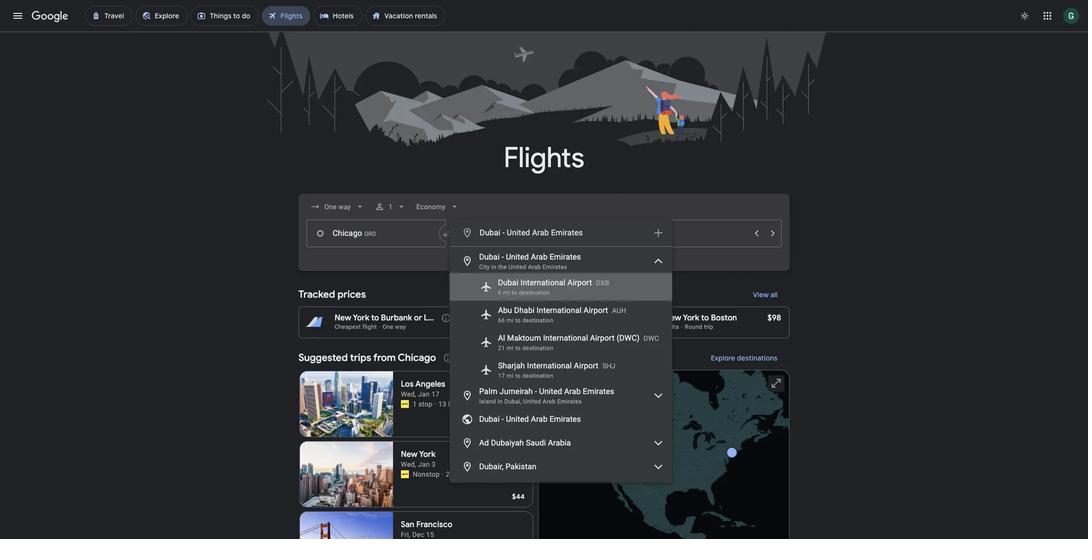 Task type: locate. For each thing, give the bounding box(es) containing it.
1 vertical spatial  image
[[442, 470, 444, 480]]

airport left shj
[[574, 361, 599, 371]]

0 vertical spatial jan
[[418, 391, 430, 399]]

1 vertical spatial 17
[[432, 391, 440, 399]]

york
[[353, 313, 369, 323], [683, 313, 699, 323], [419, 450, 436, 460]]

2 wed, from the top
[[401, 461, 416, 469]]

17 inside los angeles wed, jan 17
[[432, 391, 440, 399]]

1 for 1 stop
[[413, 401, 417, 408]]

hr
[[448, 401, 455, 408], [452, 471, 458, 479]]

1 vertical spatial hr
[[452, 471, 458, 479]]

dubai - united arab emirates option
[[450, 250, 672, 273], [450, 408, 672, 432]]

angeles
[[438, 313, 469, 323], [591, 313, 621, 323], [415, 380, 446, 390]]

boston
[[711, 313, 737, 323]]

one way
[[383, 324, 406, 331], [548, 324, 571, 331]]

explore up dubai international airport dxb 6 mi to destination
[[539, 266, 563, 275]]

11
[[460, 471, 468, 479]]

sharjah
[[498, 361, 525, 371]]

destination down dhabi
[[522, 317, 554, 324]]

0 horizontal spatial  image
[[435, 400, 437, 409]]

to down maktoum
[[515, 345, 521, 352]]

dubai down island
[[479, 415, 500, 424]]

explore for explore
[[539, 266, 563, 275]]

 image inside tracked prices region
[[544, 324, 546, 331]]

min right 11
[[469, 471, 481, 479]]

destination down maktoum
[[522, 345, 554, 352]]

los left $857 text box
[[577, 313, 590, 323]]

mi inside al maktoum international airport (dwc) dwc 21 mi to destination
[[507, 345, 514, 352]]

min for york
[[469, 471, 481, 479]]

1 vertical spatial in
[[498, 399, 503, 406]]

1 vertical spatial 1
[[413, 401, 417, 408]]

1 inside '1' popup button
[[389, 203, 393, 211]]

new up spirit icon
[[401, 450, 418, 460]]

1 vertical spatial jan
[[418, 461, 430, 469]]

york for burbank
[[353, 313, 369, 323]]

or
[[414, 313, 422, 323], [567, 313, 575, 323]]

0 horizontal spatial york
[[353, 313, 369, 323]]

al maktoum international airport (dwc) (dwc) option
[[450, 329, 672, 356]]

flight for burbank
[[528, 324, 542, 331]]

dubai up the 6
[[498, 278, 519, 288]]

ad dubaiyah saudi arabia option
[[450, 432, 672, 456]]

dubai for dubai - united arab emirates city in the united arab emirates
[[479, 253, 500, 262]]

airport left dxb
[[568, 278, 592, 288]]

emirates
[[551, 228, 583, 238], [550, 253, 581, 262], [543, 264, 567, 271], [583, 387, 614, 397], [557, 399, 582, 406], [550, 415, 581, 424]]

emirates up dubai international airport dxb 6 mi to destination
[[543, 264, 567, 271]]

0 horizontal spatial or
[[414, 313, 422, 323]]

1 vertical spatial wed,
[[401, 461, 416, 469]]

wed, for new
[[401, 461, 416, 469]]

list box containing dubai - united arab emirates
[[450, 247, 672, 483]]

los
[[424, 313, 437, 323], [577, 313, 590, 323], [401, 380, 414, 390]]

mi right the 6
[[503, 290, 510, 297]]

arab right $82 text field
[[531, 415, 548, 424]]

explore
[[539, 266, 563, 275], [711, 354, 736, 363]]

min right 50 in the bottom of the page
[[466, 401, 478, 408]]

cheapest flight for york
[[335, 324, 377, 331]]

international inside sharjah international airport shj 17 mi to destination
[[527, 361, 572, 371]]

2 cheapest from the left
[[500, 324, 526, 331]]

1 horizontal spatial cheapest
[[500, 324, 526, 331]]

cheapest down prices at left
[[335, 324, 361, 331]]

jan up 1 stop
[[418, 391, 430, 399]]

york down prices at left
[[353, 313, 369, 323]]

los up spirit image
[[401, 380, 414, 390]]

burbank
[[381, 313, 412, 323], [534, 313, 565, 323]]

airport
[[568, 278, 592, 288], [584, 306, 608, 315], [590, 334, 615, 343], [574, 361, 599, 371]]

Where else? text field
[[479, 221, 647, 245]]

york up 3
[[419, 450, 436, 460]]

1 horizontal spatial one way
[[548, 324, 571, 331]]

mi inside dubai international airport dxb 6 mi to destination
[[503, 290, 510, 297]]

dhabi
[[514, 306, 535, 315]]

0 horizontal spatial cheapest flight
[[335, 324, 377, 331]]

jan for angeles
[[418, 391, 430, 399]]

0 vertical spatial hr
[[448, 401, 455, 408]]

- up the
[[502, 253, 504, 262]]

toggle nearby airports for ad dubaiyah saudi arabia image
[[653, 438, 664, 450]]

dubai international airport (dxb) option
[[450, 273, 672, 301]]

hr right 2
[[452, 471, 458, 479]]

jan inside new york wed, jan 3
[[418, 461, 430, 469]]

destination up dhabi
[[519, 290, 550, 297]]

mi inside sharjah international airport shj 17 mi to destination
[[507, 373, 514, 380]]

- inside dubai - united arab emirates city in the united arab emirates
[[502, 253, 504, 262]]

1 horizontal spatial cheapest flight
[[500, 324, 542, 331]]

1 dubai - united arab emirates option from the top
[[450, 250, 672, 273]]

- left $82
[[502, 415, 504, 424]]

united right the
[[509, 264, 527, 271]]

airport inside al maktoum international airport (dwc) dwc 21 mi to destination
[[590, 334, 615, 343]]

6
[[498, 290, 502, 297]]

1 way from the left
[[395, 324, 406, 331]]

destination inside abu dhabi international airport auh 66 mi to destination
[[522, 317, 554, 324]]

1 wed, from the top
[[401, 391, 416, 399]]

in left the
[[492, 264, 497, 271]]

Departure text field
[[621, 220, 748, 247]]

0 horizontal spatial 17
[[432, 391, 440, 399]]

1 cheapest from the left
[[335, 324, 361, 331]]

2 flight from the left
[[528, 324, 542, 331]]

to down dhabi
[[515, 317, 521, 324]]

cheapest flight up trips
[[335, 324, 377, 331]]

explore button
[[517, 260, 571, 280]]

international down miami to burbank or los angeles
[[543, 334, 588, 343]]

new up 'delta'
[[665, 313, 681, 323]]

to right the 6
[[512, 290, 517, 297]]

way
[[395, 324, 406, 331], [560, 324, 571, 331]]

one
[[383, 324, 394, 331], [548, 324, 559, 331]]

explore inside flight search box
[[539, 266, 563, 275]]

international down dubai international airport (dxb) option at the bottom
[[537, 306, 582, 315]]

city
[[479, 264, 490, 271]]

or up al maktoum international airport (dwc) dwc 21 mi to destination
[[567, 313, 575, 323]]

arab
[[532, 228, 549, 238], [531, 253, 548, 262], [528, 264, 541, 271], [564, 387, 581, 397], [543, 399, 556, 406], [531, 415, 548, 424]]

airport down $857
[[590, 334, 615, 343]]

2 cheapest flight from the left
[[500, 324, 542, 331]]

angeles up (dwc)
[[591, 313, 621, 323]]

to
[[512, 290, 517, 297], [371, 313, 379, 323], [524, 313, 532, 323], [701, 313, 709, 323], [515, 317, 521, 324], [515, 345, 521, 352], [515, 373, 521, 380]]

list box
[[450, 247, 672, 483]]

chicago
[[398, 352, 436, 364]]

0 horizontal spatial burbank
[[381, 313, 412, 323]]

francisco
[[416, 520, 453, 530]]

one way down new york to burbank or los angeles
[[383, 324, 406, 331]]

jan
[[418, 391, 430, 399], [418, 461, 430, 469]]

island
[[479, 399, 496, 406]]

0 vertical spatial dubai - united arab emirates option
[[450, 250, 672, 273]]

way down miami to burbank or los angeles
[[560, 324, 571, 331]]

1
[[389, 203, 393, 211], [413, 401, 417, 408]]

airport inside dubai international airport dxb 6 mi to destination
[[568, 278, 592, 288]]

to down sharjah
[[515, 373, 521, 380]]

to inside sharjah international airport shj 17 mi to destination
[[515, 373, 521, 380]]

 image right 'delta'
[[681, 324, 683, 331]]

0 vertical spatial dubai
[[479, 253, 500, 262]]

abu dhabi international airport (auh) option
[[450, 301, 672, 329]]

1 inside suggested trips from chicago region
[[413, 401, 417, 408]]

one way down miami to burbank or los angeles
[[548, 324, 571, 331]]

flights
[[504, 141, 584, 176]]

82 US dollars text field
[[513, 422, 525, 431]]

shj
[[603, 362, 616, 370]]

angeles up stop
[[415, 380, 446, 390]]

mi down sharjah
[[507, 373, 514, 380]]

dubai international airport dxb 6 mi to destination
[[498, 278, 609, 297]]

explore destinations button
[[699, 347, 790, 370]]

ad
[[479, 439, 489, 448]]

cheapest down miami
[[500, 324, 526, 331]]

wed, up spirit icon
[[401, 461, 416, 469]]

0 horizontal spatial flight
[[363, 324, 377, 331]]

1 horizontal spatial los
[[424, 313, 437, 323]]

0 horizontal spatial cheapest
[[335, 324, 361, 331]]

cheapest flight up maktoum
[[500, 324, 542, 331]]

flight
[[363, 324, 377, 331], [528, 324, 542, 331]]

in inside dubai - united arab emirates city in the united arab emirates
[[492, 264, 497, 271]]

dubai - united arab emirates option up "arabia"
[[450, 408, 672, 432]]

mi right 21
[[507, 345, 514, 352]]

1 flight from the left
[[363, 324, 377, 331]]

2 one from the left
[[548, 324, 559, 331]]

main menu image
[[12, 10, 24, 22]]

0 horizontal spatial way
[[395, 324, 406, 331]]

0 vertical spatial  image
[[544, 324, 546, 331]]

wed, inside los angeles wed, jan 17
[[401, 391, 416, 399]]

1 horizontal spatial  image
[[544, 324, 546, 331]]

wed,
[[401, 391, 416, 399], [401, 461, 416, 469]]

way down new york to burbank or los angeles
[[395, 324, 406, 331]]

1 vertical spatial dubai
[[498, 278, 519, 288]]

york for boston
[[683, 313, 699, 323]]

international
[[521, 278, 566, 288], [537, 306, 582, 315], [543, 334, 588, 343], [527, 361, 572, 371]]

or left more info icon
[[414, 313, 422, 323]]

 image
[[544, 324, 546, 331], [435, 400, 437, 409]]

1 horizontal spatial 1
[[413, 401, 417, 408]]

1 horizontal spatial flight
[[528, 324, 542, 331]]

new york wed, jan 3
[[401, 450, 436, 469]]

3
[[432, 461, 436, 469]]

arab down ‌ - united arab emirates
[[531, 253, 548, 262]]

new
[[335, 313, 351, 323], [665, 313, 681, 323], [401, 450, 418, 460]]

17 inside sharjah international airport shj 17 mi to destination
[[498, 373, 505, 380]]

destination inside sharjah international airport shj 17 mi to destination
[[522, 373, 554, 380]]

enter your destination dialog
[[450, 219, 672, 483]]

cheapest flight for to
[[500, 324, 542, 331]]

united
[[507, 228, 530, 238], [506, 253, 529, 262], [509, 264, 527, 271], [539, 387, 562, 397], [523, 399, 541, 406], [506, 415, 529, 424]]

hr right 13
[[448, 401, 455, 408]]

maktoum
[[507, 334, 541, 343]]

1 horizontal spatial york
[[419, 450, 436, 460]]

new for new york to boston
[[665, 313, 681, 323]]

min for angeles
[[466, 401, 478, 408]]

2 one way from the left
[[548, 324, 571, 331]]

2 vertical spatial dubai
[[479, 415, 500, 424]]

international down al maktoum international airport (dwc) (dwc) option
[[527, 361, 572, 371]]

0 horizontal spatial one
[[383, 324, 394, 331]]

dubai - united arab emirates
[[479, 415, 581, 424]]

0 vertical spatial in
[[492, 264, 497, 271]]

destinations
[[737, 354, 778, 363]]

0 horizontal spatial explore
[[539, 266, 563, 275]]

0 vertical spatial 17
[[498, 373, 505, 380]]

wed, inside new york wed, jan 3
[[401, 461, 416, 469]]

1 vertical spatial min
[[469, 471, 481, 479]]

1 vertical spatial explore
[[711, 354, 736, 363]]

destination up 'palm jumeirah - united arab emirates island in dubai, united arab emirates' at the bottom
[[522, 373, 554, 380]]

1 cheapest flight from the left
[[335, 324, 377, 331]]

- for dubai - united arab emirates city in the united arab emirates
[[502, 253, 504, 262]]

hr for los angeles
[[448, 401, 455, 408]]

1 jan from the top
[[418, 391, 430, 399]]

1 horizontal spatial way
[[560, 324, 571, 331]]

explore destinations
[[711, 354, 778, 363]]

auh
[[612, 307, 626, 315]]

in right island
[[498, 399, 503, 406]]

flight for to
[[363, 324, 377, 331]]

cheapest
[[335, 324, 361, 331], [500, 324, 526, 331]]

2 horizontal spatial new
[[665, 313, 681, 323]]

0 horizontal spatial one way
[[383, 324, 406, 331]]

1 horizontal spatial explore
[[711, 354, 736, 363]]

0 vertical spatial wed,
[[401, 391, 416, 399]]

dubai - united arab emirates option up dubai international airport dxb 6 mi to destination
[[450, 250, 672, 273]]

1 horizontal spatial in
[[498, 399, 503, 406]]

- for dubai - united arab emirates
[[502, 415, 504, 424]]

None field
[[306, 198, 369, 216], [412, 198, 463, 216], [306, 198, 369, 216], [412, 198, 463, 216]]

- right ‌
[[503, 228, 505, 238]]

hr for new york
[[452, 471, 458, 479]]

 image
[[681, 324, 683, 331], [442, 470, 444, 480]]

airport left auh
[[584, 306, 608, 315]]

international down dubai - united arab emirates city in the united arab emirates
[[521, 278, 566, 288]]

0 horizontal spatial los
[[401, 380, 414, 390]]

min
[[466, 401, 478, 408], [469, 471, 481, 479]]

 image left 13
[[435, 400, 437, 409]]

17 down sharjah
[[498, 373, 505, 380]]

arab up dubai international airport dxb 6 mi to destination
[[528, 264, 541, 271]]

in inside 'palm jumeirah - united arab emirates island in dubai, united arab emirates'
[[498, 399, 503, 406]]

 image left 2
[[442, 470, 444, 480]]

wed, up spirit image
[[401, 391, 416, 399]]

cheapest flight
[[335, 324, 377, 331], [500, 324, 542, 331]]

Flight search field
[[291, 194, 798, 483]]

0 horizontal spatial 1
[[389, 203, 393, 211]]

0 vertical spatial min
[[466, 401, 478, 408]]

cheapest for miami
[[500, 324, 526, 331]]

- right jumeirah
[[535, 387, 537, 397]]

1 horizontal spatial burbank
[[534, 313, 565, 323]]

new down prices at left
[[335, 313, 351, 323]]

one down new york to burbank or los angeles
[[383, 324, 394, 331]]

2 hr 11 min
[[446, 471, 481, 479]]

1 horizontal spatial new
[[401, 450, 418, 460]]

17 for sharjah
[[498, 373, 505, 380]]

al maktoum international airport (dwc) dwc 21 mi to destination
[[498, 334, 659, 352]]

2 horizontal spatial york
[[683, 313, 699, 323]]

wed, for los
[[401, 391, 416, 399]]

san
[[401, 520, 415, 530]]

None text field
[[306, 220, 446, 248]]

0 vertical spatial explore
[[539, 266, 563, 275]]

dubai,
[[504, 399, 522, 406]]

857 US dollars text field
[[598, 313, 616, 323]]

destination
[[519, 290, 550, 297], [522, 317, 554, 324], [522, 345, 554, 352], [522, 373, 554, 380]]

dubai up 'city'
[[479, 253, 500, 262]]

toggle nearby airports for palm jumeirah - united arab emirates image
[[653, 390, 664, 402]]

emirates up explore button
[[551, 228, 583, 238]]

flight up suggested trips from chicago
[[363, 324, 377, 331]]

flight up maktoum
[[528, 324, 542, 331]]

1 horizontal spatial or
[[567, 313, 575, 323]]

1 horizontal spatial 17
[[498, 373, 505, 380]]

one down miami to burbank or los angeles
[[548, 324, 559, 331]]

york inside new york wed, jan 3
[[419, 450, 436, 460]]

york up "round"
[[683, 313, 699, 323]]

1 vertical spatial dubai - united arab emirates option
[[450, 408, 672, 432]]

palm jumeirah - united arab emirates island in dubai, united arab emirates
[[479, 387, 614, 406]]

2 jan from the top
[[418, 461, 430, 469]]

 image down miami to burbank or los angeles
[[544, 324, 546, 331]]

mi
[[503, 290, 510, 297], [507, 317, 514, 324], [507, 345, 514, 352], [507, 373, 514, 380]]

1 vertical spatial  image
[[435, 400, 437, 409]]

0 horizontal spatial new
[[335, 313, 351, 323]]

jan for york
[[418, 461, 430, 469]]

dubai inside dubai international airport dxb 6 mi to destination
[[498, 278, 519, 288]]

mi right 66
[[507, 317, 514, 324]]

explore inside suggested trips from chicago region
[[711, 354, 736, 363]]

trips
[[350, 352, 371, 364]]

0 vertical spatial  image
[[681, 324, 683, 331]]

- for ‌ - united arab emirates
[[503, 228, 505, 238]]

17 up 13
[[432, 391, 440, 399]]

1 horizontal spatial one
[[548, 324, 559, 331]]

suggested
[[299, 352, 348, 364]]

0 horizontal spatial in
[[492, 264, 497, 271]]

explore for explore destinations
[[711, 354, 736, 363]]

suggested trips from chicago
[[299, 352, 436, 364]]

tracked
[[299, 289, 335, 301]]

dubai inside dubai - united arab emirates city in the united arab emirates
[[479, 253, 500, 262]]

to right miami
[[524, 313, 532, 323]]

explore left destinations
[[711, 354, 736, 363]]

jan inside los angeles wed, jan 17
[[418, 391, 430, 399]]

0 vertical spatial 1
[[389, 203, 393, 211]]

jan left 3
[[418, 461, 430, 469]]

dubai
[[479, 253, 500, 262], [498, 278, 519, 288], [479, 415, 500, 424]]

los left more info icon
[[424, 313, 437, 323]]

17
[[498, 373, 505, 380], [432, 391, 440, 399]]



Task type: vqa. For each thing, say whether or not it's contained in the screenshot.
the 200 ft button
no



Task type: describe. For each thing, give the bounding box(es) containing it.
united up the
[[506, 253, 529, 262]]

view all
[[753, 291, 778, 300]]

$98
[[768, 313, 781, 323]]

international inside al maktoum international airport (dwc) dwc 21 mi to destination
[[543, 334, 588, 343]]

More info text field
[[441, 313, 451, 326]]

emirates down sharjah international airport (shj) option on the bottom
[[557, 399, 582, 406]]

to inside al maktoum international airport (dwc) dwc 21 mi to destination
[[515, 345, 521, 352]]

fri,
[[401, 531, 410, 539]]

more info image
[[441, 313, 451, 323]]

$82
[[513, 422, 525, 431]]

dubai for dubai - united arab emirates
[[479, 415, 500, 424]]

los inside los angeles wed, jan 17
[[401, 380, 414, 390]]

nonstop
[[413, 471, 440, 479]]

united down sharjah international airport shj 17 mi to destination
[[539, 387, 562, 397]]

new for new york to burbank or los angeles
[[335, 313, 351, 323]]

saudi
[[526, 439, 546, 448]]

dubai for dubai international airport dxb 6 mi to destination
[[498, 278, 519, 288]]

66
[[498, 317, 505, 324]]

dubair,
[[479, 462, 504, 472]]

delta
[[665, 324, 679, 331]]

united up the dubai - united arab emirates
[[523, 399, 541, 406]]

dec
[[412, 531, 424, 539]]

1 one way from the left
[[383, 324, 406, 331]]

new york to boston
[[665, 313, 737, 323]]

13 hr 50 min
[[438, 401, 478, 408]]

united right ‌
[[507, 228, 530, 238]]

international inside dubai international airport dxb 6 mi to destination
[[521, 278, 566, 288]]

al
[[498, 334, 505, 343]]

spirit image
[[401, 471, 409, 479]]

(dwc)
[[617, 334, 640, 343]]

1 stop
[[413, 401, 433, 408]]

angeles inside los angeles wed, jan 17
[[415, 380, 446, 390]]

2 way from the left
[[560, 324, 571, 331]]

international inside abu dhabi international airport auh 66 mi to destination
[[537, 306, 582, 315]]

palm jumeirah - united arab emirates option
[[450, 384, 672, 408]]

destination inside dubai international airport dxb 6 mi to destination
[[519, 290, 550, 297]]

cheapest for new
[[335, 324, 361, 331]]

emirates down the where else? text box
[[550, 253, 581, 262]]

2 burbank from the left
[[534, 313, 565, 323]]

arab up the dubai - united arab emirates
[[543, 399, 556, 406]]

from
[[373, 352, 396, 364]]

2 dubai - united arab emirates option from the top
[[450, 408, 672, 432]]

list box inside flight search box
[[450, 247, 672, 483]]

emirates down shj
[[583, 387, 614, 397]]

‌ - united arab emirates
[[501, 228, 583, 238]]

emirates down palm jumeirah - united arab emirates "option"
[[550, 415, 581, 424]]

0 horizontal spatial  image
[[442, 470, 444, 480]]

prices
[[337, 289, 366, 301]]

to up trip
[[701, 313, 709, 323]]

abu
[[498, 306, 512, 315]]

airport inside sharjah international airport shj 17 mi to destination
[[574, 361, 599, 371]]

new york to burbank or los angeles
[[335, 313, 469, 323]]

to inside abu dhabi international airport auh 66 mi to destination
[[515, 317, 521, 324]]

jumeirah
[[500, 387, 533, 397]]

san francisco fri, dec 15
[[401, 520, 453, 539]]

to inside dubai international airport dxb 6 mi to destination
[[512, 290, 517, 297]]

united down dubai,
[[506, 415, 529, 424]]

abu dhabi international airport auh 66 mi to destination
[[498, 306, 626, 324]]

los angeles wed, jan 17
[[401, 380, 446, 399]]

all
[[771, 291, 778, 300]]

york for jan
[[419, 450, 436, 460]]

dubair, pakistan
[[479, 462, 537, 472]]

dubai - united arab emirates city in the united arab emirates
[[479, 253, 581, 271]]

dxb
[[596, 279, 609, 287]]

1 for 1
[[389, 203, 393, 211]]

to up suggested trips from chicago
[[371, 313, 379, 323]]

airport inside abu dhabi international airport auh 66 mi to destination
[[584, 306, 608, 315]]

trip
[[704, 324, 713, 331]]

dubaiyah
[[491, 439, 524, 448]]

view
[[753, 291, 769, 300]]

$44
[[512, 493, 525, 502]]

round
[[685, 324, 703, 331]]

toggle nearby airports for dubai - united arab emirates image
[[653, 255, 664, 267]]

dwc
[[644, 335, 659, 343]]

1 horizontal spatial  image
[[681, 324, 683, 331]]

2 or from the left
[[567, 313, 575, 323]]

new inside new york wed, jan 3
[[401, 450, 418, 460]]

pakistan
[[506, 462, 537, 472]]

sharjah international airport (shj) option
[[450, 356, 672, 384]]

13
[[438, 401, 446, 408]]

change appearance image
[[1013, 4, 1037, 28]]

spirit image
[[401, 401, 409, 408]]

$857
[[598, 313, 616, 323]]

tracked prices
[[299, 289, 366, 301]]

15
[[426, 531, 434, 539]]

2 horizontal spatial los
[[577, 313, 590, 323]]

stop
[[419, 401, 433, 408]]

miami
[[500, 313, 522, 323]]

21
[[498, 345, 505, 352]]

destination, select multiple airports image
[[653, 227, 664, 239]]

1 or from the left
[[414, 313, 422, 323]]

palm
[[479, 387, 498, 397]]

1 one from the left
[[383, 324, 394, 331]]

44 US dollars text field
[[512, 493, 525, 502]]

1 burbank from the left
[[381, 313, 412, 323]]

miami to burbank or los angeles
[[500, 313, 621, 323]]

round trip
[[685, 324, 713, 331]]

dubair, pakistan option
[[450, 456, 672, 479]]

suggested trips from chicago region
[[299, 347, 790, 540]]

toggle nearby airports for dubair, pakistan image
[[653, 461, 664, 473]]

arab up dubai - united arab emirates city in the united arab emirates
[[532, 228, 549, 238]]

sharjah international airport shj 17 mi to destination
[[498, 361, 616, 380]]

arabia
[[548, 439, 571, 448]]

17 for los
[[432, 391, 440, 399]]

‌
[[501, 228, 501, 238]]

1 button
[[371, 195, 410, 219]]

destination inside al maktoum international airport (dwc) dwc 21 mi to destination
[[522, 345, 554, 352]]

98 US dollars text field
[[768, 313, 781, 323]]

50
[[456, 401, 464, 408]]

ad dubaiyah saudi arabia
[[479, 439, 571, 448]]

2
[[446, 471, 450, 479]]

the
[[498, 264, 507, 271]]

- inside 'palm jumeirah - united arab emirates island in dubai, united arab emirates'
[[535, 387, 537, 397]]

tracked prices region
[[299, 283, 790, 339]]

angeles left 66
[[438, 313, 469, 323]]

arab down sharjah international airport (shj) option on the bottom
[[564, 387, 581, 397]]

mi inside abu dhabi international airport auh 66 mi to destination
[[507, 317, 514, 324]]



